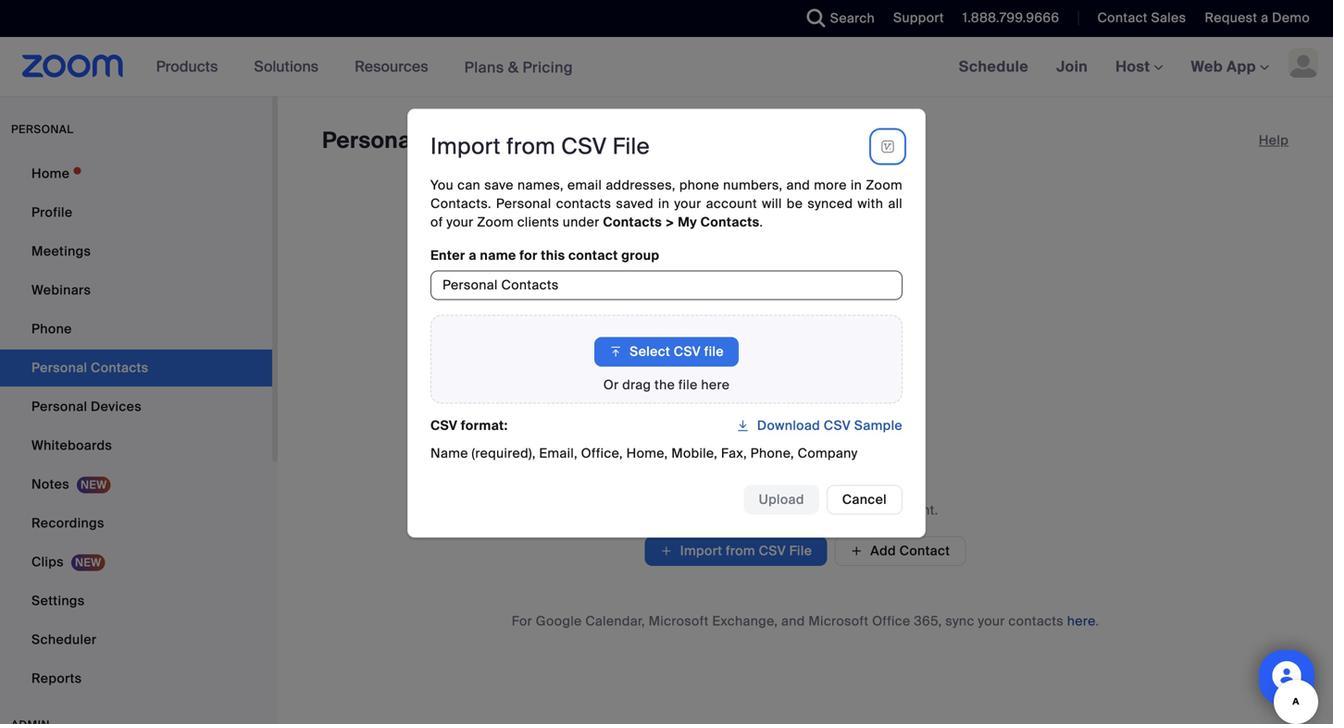 Task type: describe. For each thing, give the bounding box(es) containing it.
numbers,
[[723, 177, 783, 194]]

recordings
[[31, 515, 104, 532]]

(required),
[[472, 445, 536, 462]]

your down contacts.
[[447, 214, 474, 231]]

contact sales link up meetings navigation
[[1098, 9, 1186, 26]]

import inside 'application'
[[431, 132, 501, 161]]

you
[[431, 177, 454, 194]]

clips link
[[0, 544, 272, 581]]

profile
[[31, 204, 73, 221]]

demo
[[1272, 9, 1310, 26]]

calendar,
[[585, 613, 645, 630]]

reports link
[[0, 661, 272, 698]]

sample
[[854, 417, 903, 435]]

phone
[[679, 177, 719, 194]]

phone link
[[0, 311, 272, 348]]

all
[[888, 195, 903, 212]]

csv right select
[[674, 343, 701, 361]]

personal contacts
[[322, 126, 522, 155]]

add contact
[[871, 543, 950, 560]]

2 vertical spatial zoom
[[843, 502, 880, 519]]

plans
[[464, 58, 504, 77]]

added
[[753, 502, 793, 519]]

webinars link
[[0, 272, 272, 309]]

file inside button
[[704, 343, 724, 361]]

0 horizontal spatial in
[[658, 195, 670, 212]]

addresses,
[[606, 177, 676, 194]]

name
[[431, 445, 468, 462]]

plans & pricing
[[464, 58, 573, 77]]

banner containing schedule
[[0, 37, 1333, 98]]

2 vertical spatial contacts
[[1009, 613, 1064, 630]]

csv inside 'application'
[[561, 132, 607, 161]]

settings link
[[0, 583, 272, 620]]

home,
[[626, 445, 668, 462]]

1.888.799.9666 button up schedule link
[[963, 9, 1060, 26]]

for
[[512, 613, 532, 630]]

download csv sample link
[[736, 411, 903, 441]]

to
[[797, 502, 809, 519]]

company
[[798, 445, 858, 462]]

no contacts added to your zoom account.
[[673, 502, 938, 519]]

whiteboards
[[31, 437, 112, 455]]

my
[[678, 214, 697, 231]]

support
[[893, 9, 944, 26]]

here link
[[1067, 613, 1096, 630]]

product information navigation
[[142, 37, 587, 98]]

Contact Group Name Input text field
[[431, 271, 903, 300]]

with
[[858, 195, 883, 212]]

meetings
[[31, 243, 91, 260]]

request
[[1205, 9, 1258, 26]]

format:
[[461, 417, 508, 435]]

profile link
[[0, 194, 272, 231]]

settings
[[31, 593, 85, 610]]

schedule
[[959, 57, 1029, 76]]

download csv sample
[[757, 417, 903, 435]]

no
[[673, 502, 691, 519]]

enter a name for this contact group
[[431, 247, 660, 264]]

select csv file button
[[594, 337, 739, 367]]

import from csv file button
[[645, 537, 827, 567]]

. inside import from csv file dialog
[[760, 214, 763, 231]]

reports
[[31, 671, 82, 688]]

whiteboards link
[[0, 428, 272, 465]]

office
[[872, 613, 911, 630]]

add
[[871, 543, 896, 560]]

2 horizontal spatial contacts
[[701, 214, 760, 231]]

from inside 'application'
[[506, 132, 556, 161]]

exchange,
[[712, 613, 778, 630]]

clients
[[517, 214, 559, 231]]

schedule link
[[945, 37, 1043, 96]]

1 microsoft from the left
[[649, 613, 709, 630]]

you can save names, email addresses, phone numbers, and more in zoom contacts. personal contacts saved in your account will be synced with all of your zoom clients under
[[431, 177, 903, 231]]

recordings link
[[0, 505, 272, 543]]

webinars
[[31, 282, 91, 299]]

0 horizontal spatial contacts
[[423, 126, 522, 155]]

csv up name
[[431, 417, 458, 435]]

name
[[480, 247, 516, 264]]

google
[[536, 613, 582, 630]]

import from csv file dialog
[[407, 109, 926, 538]]

or drag the file here
[[603, 377, 730, 394]]

select
[[630, 343, 670, 361]]

1 horizontal spatial contacts
[[694, 502, 750, 519]]

enter
[[431, 247, 465, 264]]

contact inside contact sales link
[[1098, 9, 1148, 26]]

synced
[[808, 195, 853, 212]]

your right to
[[813, 502, 840, 519]]

join link
[[1043, 37, 1102, 96]]

account
[[706, 195, 757, 212]]

csv up company on the right bottom of the page
[[824, 417, 851, 435]]

saved
[[616, 195, 654, 212]]

phone,
[[751, 445, 794, 462]]

be
[[787, 195, 803, 212]]

file inside button
[[789, 543, 812, 560]]

1.888.799.9666
[[963, 9, 1060, 26]]

sync
[[945, 613, 975, 630]]

contact
[[568, 247, 618, 264]]

mobile,
[[671, 445, 718, 462]]

under
[[563, 214, 600, 231]]

notes link
[[0, 467, 272, 504]]

pricing
[[523, 58, 573, 77]]

add contact button
[[834, 537, 966, 567]]

import from csv file inside button
[[680, 543, 812, 560]]

meetings link
[[0, 233, 272, 270]]

select csv file
[[630, 343, 724, 361]]



Task type: locate. For each thing, give the bounding box(es) containing it.
0 vertical spatial import from csv file
[[431, 132, 650, 161]]

add image for import
[[660, 543, 673, 561]]

contact right add
[[900, 543, 950, 560]]

your right sync at the bottom
[[978, 613, 1005, 630]]

0 horizontal spatial import from csv file
[[431, 132, 650, 161]]

import
[[431, 132, 501, 161], [680, 543, 722, 560]]

a for enter
[[469, 247, 477, 264]]

home
[[31, 165, 70, 182]]

1 vertical spatial import from csv file
[[680, 543, 812, 560]]

personal inside you can save names, email addresses, phone numbers, and more in zoom contacts. personal contacts saved in your account will be synced with all of your zoom clients under
[[496, 195, 551, 212]]

1 horizontal spatial add image
[[850, 543, 863, 560]]

for
[[520, 247, 538, 264]]

devices
[[91, 399, 142, 416]]

phone
[[31, 321, 72, 338]]

&
[[508, 58, 519, 77]]

0 horizontal spatial a
[[469, 247, 477, 264]]

0 vertical spatial file
[[613, 132, 650, 161]]

personal for personal devices
[[31, 399, 87, 416]]

add image left add
[[850, 543, 863, 560]]

file
[[613, 132, 650, 161], [789, 543, 812, 560]]

upload
[[759, 492, 804, 509]]

add image
[[660, 543, 673, 561], [850, 543, 863, 560]]

1 horizontal spatial import
[[680, 543, 722, 560]]

contacts down email
[[556, 195, 611, 212]]

2 microsoft from the left
[[809, 613, 869, 630]]

file inside 'application'
[[613, 132, 650, 161]]

.
[[760, 214, 763, 231], [1096, 613, 1099, 630]]

a
[[1261, 9, 1269, 26], [469, 247, 477, 264]]

personal
[[322, 126, 418, 155], [496, 195, 551, 212], [31, 399, 87, 416]]

join
[[1056, 57, 1088, 76]]

import from csv file inside 'application'
[[431, 132, 650, 161]]

name (required), email, office, home, mobile, fax, phone, company
[[431, 445, 858, 462]]

add image down no
[[660, 543, 673, 561]]

1 horizontal spatial in
[[851, 177, 862, 194]]

from
[[506, 132, 556, 161], [726, 543, 755, 560]]

0 vertical spatial a
[[1261, 9, 1269, 26]]

a inside import from csv file dialog
[[469, 247, 477, 264]]

1 vertical spatial .
[[1096, 613, 1099, 630]]

contacts > my contacts .
[[603, 214, 763, 231]]

contacts.
[[431, 195, 491, 212]]

0 vertical spatial from
[[506, 132, 556, 161]]

home link
[[0, 156, 272, 193]]

office,
[[581, 445, 623, 462]]

contacts right no
[[694, 502, 750, 519]]

1 horizontal spatial import from csv file
[[680, 543, 812, 560]]

1 vertical spatial contacts
[[694, 502, 750, 519]]

file up "addresses,"
[[613, 132, 650, 161]]

0 horizontal spatial .
[[760, 214, 763, 231]]

contact
[[1098, 9, 1148, 26], [900, 543, 950, 560]]

2 horizontal spatial personal
[[496, 195, 551, 212]]

email,
[[539, 445, 578, 462]]

csv format:
[[431, 417, 508, 435]]

0 horizontal spatial from
[[506, 132, 556, 161]]

contact sales
[[1098, 9, 1186, 26]]

365,
[[914, 613, 942, 630]]

contacts up can
[[423, 126, 522, 155]]

scheduler link
[[0, 622, 272, 659]]

0 horizontal spatial contact
[[900, 543, 950, 560]]

a right enter
[[469, 247, 477, 264]]

request a demo
[[1205, 9, 1310, 26]]

0 vertical spatial contacts
[[556, 195, 611, 212]]

0 vertical spatial zoom
[[866, 177, 903, 194]]

1.888.799.9666 button up schedule at the top right
[[949, 0, 1064, 37]]

0 horizontal spatial contacts
[[556, 195, 611, 212]]

save
[[484, 177, 514, 194]]

personal menu menu
[[0, 156, 272, 700]]

1 vertical spatial here
[[1067, 613, 1096, 630]]

contacts left here link
[[1009, 613, 1064, 630]]

file down to
[[789, 543, 812, 560]]

personal inside 'menu'
[[31, 399, 87, 416]]

1.888.799.9666 button
[[949, 0, 1064, 37], [963, 9, 1060, 26]]

0 horizontal spatial file
[[613, 132, 650, 161]]

import inside button
[[680, 543, 722, 560]]

microsoft
[[649, 613, 709, 630], [809, 613, 869, 630]]

contacts inside you can save names, email addresses, phone numbers, and more in zoom contacts. personal contacts saved in your account will be synced with all of your zoom clients under
[[556, 195, 611, 212]]

notes
[[31, 476, 69, 493]]

0 vertical spatial import
[[431, 132, 501, 161]]

1 horizontal spatial contact
[[1098, 9, 1148, 26]]

0 vertical spatial file
[[704, 343, 724, 361]]

import from csv file application
[[431, 132, 903, 162]]

cancel
[[842, 492, 887, 509]]

more
[[814, 177, 847, 194]]

1 horizontal spatial contacts
[[603, 214, 662, 231]]

csv up email
[[561, 132, 607, 161]]

from inside button
[[726, 543, 755, 560]]

group
[[621, 247, 660, 264]]

import from csv file up names,
[[431, 132, 650, 161]]

your
[[674, 195, 701, 212], [447, 214, 474, 231], [813, 502, 840, 519], [978, 613, 1005, 630]]

0 horizontal spatial here
[[701, 377, 730, 394]]

and right the exchange,
[[781, 613, 805, 630]]

from down added
[[726, 543, 755, 560]]

0 vertical spatial .
[[760, 214, 763, 231]]

contact inside add contact button
[[900, 543, 950, 560]]

personal up clients
[[496, 195, 551, 212]]

from up names,
[[506, 132, 556, 161]]

zoom logo image
[[22, 55, 124, 78]]

here inside import from csv file dialog
[[701, 377, 730, 394]]

scheduler
[[31, 632, 97, 649]]

1 vertical spatial a
[[469, 247, 477, 264]]

or
[[603, 377, 619, 394]]

contact left sales
[[1098, 9, 1148, 26]]

1 horizontal spatial microsoft
[[809, 613, 869, 630]]

file
[[704, 343, 724, 361], [679, 377, 698, 394]]

1 vertical spatial personal
[[496, 195, 551, 212]]

and inside you can save names, email addresses, phone numbers, and more in zoom contacts. personal contacts saved in your account will be synced with all of your zoom clients under
[[786, 177, 810, 194]]

cancel button
[[827, 486, 903, 515]]

in up >
[[658, 195, 670, 212]]

sales
[[1151, 9, 1186, 26]]

of
[[431, 214, 443, 231]]

this
[[541, 247, 565, 264]]

zoom
[[866, 177, 903, 194], [477, 214, 514, 231], [843, 502, 880, 519]]

2 horizontal spatial contacts
[[1009, 613, 1064, 630]]

contacts
[[423, 126, 522, 155], [603, 214, 662, 231], [701, 214, 760, 231]]

1 vertical spatial contact
[[900, 543, 950, 560]]

download
[[757, 417, 820, 435]]

zoom up name
[[477, 214, 514, 231]]

personal up whiteboards on the left bottom
[[31, 399, 87, 416]]

1 vertical spatial import
[[680, 543, 722, 560]]

0 vertical spatial here
[[701, 377, 730, 394]]

0 vertical spatial in
[[851, 177, 862, 194]]

microsoft left office at the right of page
[[809, 613, 869, 630]]

personal down 'product information' navigation
[[322, 126, 418, 155]]

help link
[[1259, 126, 1289, 156]]

add image inside add contact button
[[850, 543, 863, 560]]

and up be
[[786, 177, 810, 194]]

add image inside "import from csv file" button
[[660, 543, 673, 561]]

your up 'my' at the right top of the page
[[674, 195, 701, 212]]

csv down added
[[759, 543, 786, 560]]

email
[[567, 177, 602, 194]]

personal for personal contacts
[[322, 126, 418, 155]]

0 horizontal spatial file
[[679, 377, 698, 394]]

personal contacts is available only on clients with version 5.8.3 or later. image
[[875, 138, 901, 155]]

personal devices link
[[0, 389, 272, 426]]

0 horizontal spatial add image
[[660, 543, 673, 561]]

0 horizontal spatial microsoft
[[649, 613, 709, 630]]

download alt thin image
[[736, 417, 750, 436]]

meetings navigation
[[945, 37, 1333, 98]]

1 horizontal spatial here
[[1067, 613, 1096, 630]]

contacts down saved
[[603, 214, 662, 231]]

1 vertical spatial and
[[781, 613, 805, 630]]

1 horizontal spatial file
[[704, 343, 724, 361]]

account.
[[883, 502, 938, 519]]

0 vertical spatial contact
[[1098, 9, 1148, 26]]

banner
[[0, 37, 1333, 98]]

file right the
[[679, 377, 698, 394]]

will
[[762, 195, 782, 212]]

>
[[665, 214, 675, 231]]

0 horizontal spatial personal
[[31, 399, 87, 416]]

1 horizontal spatial file
[[789, 543, 812, 560]]

file up or drag the file here
[[704, 343, 724, 361]]

0 vertical spatial personal
[[322, 126, 418, 155]]

clips
[[31, 554, 64, 571]]

1 horizontal spatial personal
[[322, 126, 418, 155]]

1 vertical spatial from
[[726, 543, 755, 560]]

personal devices
[[31, 399, 142, 416]]

import up can
[[431, 132, 501, 161]]

import from csv file down added
[[680, 543, 812, 560]]

0 horizontal spatial import
[[431, 132, 501, 161]]

2 vertical spatial personal
[[31, 399, 87, 416]]

fax,
[[721, 445, 747, 462]]

contact sales link up join
[[1084, 0, 1191, 37]]

a left demo
[[1261, 9, 1269, 26]]

a for request
[[1261, 9, 1269, 26]]

in up the with
[[851, 177, 862, 194]]

zoom up add
[[843, 502, 880, 519]]

1 vertical spatial file
[[789, 543, 812, 560]]

upload alt thin image
[[609, 343, 622, 361]]

zoom up all
[[866, 177, 903, 194]]

add image for add
[[850, 543, 863, 560]]

1 horizontal spatial a
[[1261, 9, 1269, 26]]

1 horizontal spatial .
[[1096, 613, 1099, 630]]

0 vertical spatial and
[[786, 177, 810, 194]]

personal
[[11, 122, 74, 137]]

1 vertical spatial file
[[679, 377, 698, 394]]

1 vertical spatial in
[[658, 195, 670, 212]]

contacts down account
[[701, 214, 760, 231]]

names,
[[517, 177, 564, 194]]

in
[[851, 177, 862, 194], [658, 195, 670, 212]]

microsoft right calendar,
[[649, 613, 709, 630]]

for google calendar, microsoft exchange, and microsoft office 365, sync your contacts here .
[[512, 613, 1099, 630]]

1 horizontal spatial from
[[726, 543, 755, 560]]

import down no
[[680, 543, 722, 560]]

1 vertical spatial zoom
[[477, 214, 514, 231]]



Task type: vqa. For each thing, say whether or not it's contained in the screenshot.
topmost contacts
yes



